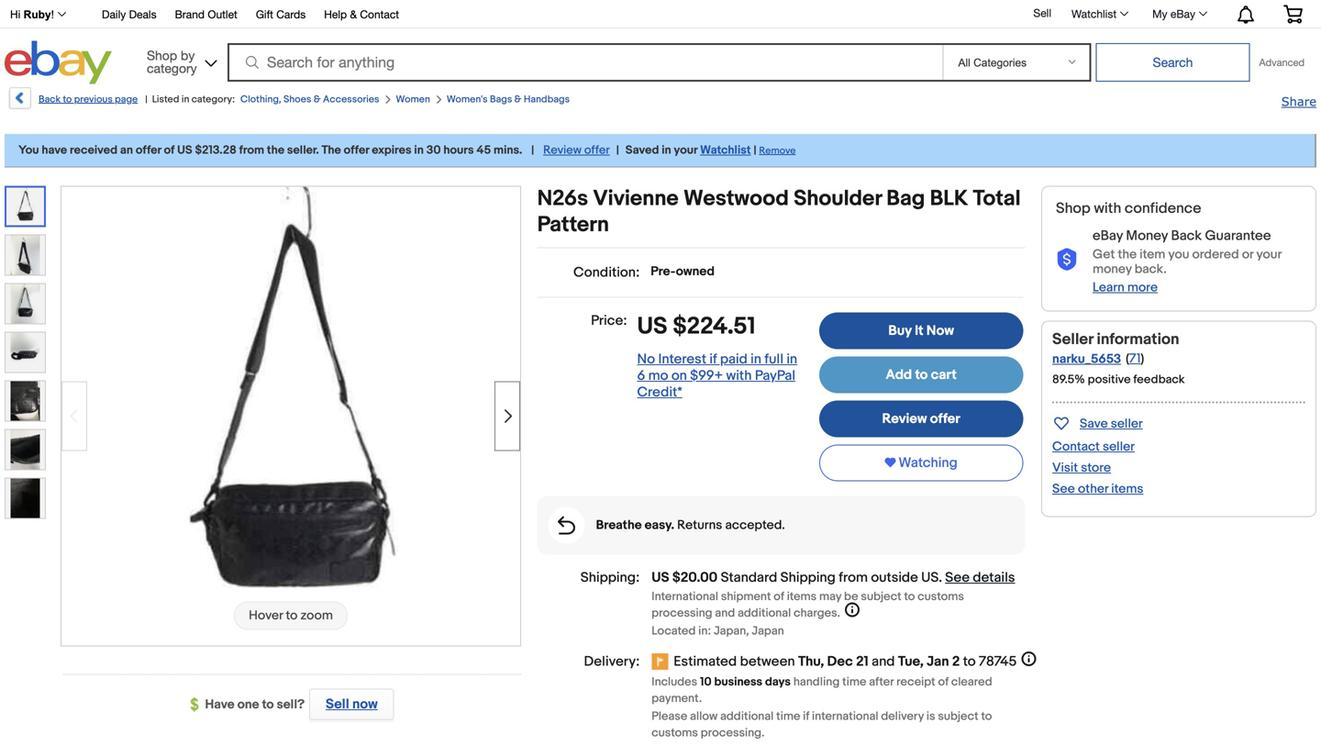 Task type: vqa. For each thing, say whether or not it's contained in the screenshot.
processing.
yes



Task type: locate. For each thing, give the bounding box(es) containing it.
and inside the international shipment of items may be subject to customs processing and additional charges.
[[715, 606, 735, 620]]

with right $99+
[[726, 367, 752, 384]]

0 vertical spatial with details__icon image
[[1056, 248, 1078, 271]]

be
[[844, 590, 859, 604]]

watchlist link right sell link
[[1062, 3, 1137, 25]]

seller inside button
[[1111, 416, 1143, 432]]

review
[[543, 143, 582, 157], [882, 411, 927, 427]]

1 vertical spatial additional
[[721, 709, 774, 724]]

no
[[637, 351, 655, 367]]

watchlist link up westwood
[[700, 143, 751, 157]]

1 vertical spatial if
[[803, 709, 810, 724]]

customs down .
[[918, 590, 964, 604]]

0 horizontal spatial sell
[[326, 696, 349, 713]]

shop inside shop by category
[[147, 48, 177, 63]]

n26s vivienne westwood shoulder bag blk total pattern - picture 1 of 7 image
[[119, 185, 463, 644]]

additional inside please allow additional time if international delivery is subject to customs processing.
[[721, 709, 774, 724]]

women's bags & handbags
[[447, 94, 570, 106]]

customs down please
[[652, 726, 698, 740]]

n26s vivienne westwood shoulder bag blk total pattern
[[537, 186, 1021, 238]]

1 horizontal spatial with
[[1094, 200, 1122, 218]]

| right mins. on the left top of the page
[[532, 143, 534, 157]]

by
[[181, 48, 195, 63]]

1 horizontal spatial if
[[803, 709, 810, 724]]

with details__icon image inside us $224.51 main content
[[558, 516, 576, 535]]

back inside ebay money back guarantee get the item you ordered or your money back. learn more
[[1171, 228, 1202, 244]]

offer right the
[[344, 143, 369, 157]]

subject inside please allow additional time if international delivery is subject to customs processing.
[[938, 709, 979, 724]]

advanced link
[[1250, 44, 1314, 81]]

1 horizontal spatial review offer button
[[819, 401, 1024, 437]]

of
[[164, 143, 175, 157], [774, 590, 785, 604], [938, 675, 949, 689]]

0 horizontal spatial from
[[239, 143, 264, 157]]

0 vertical spatial review
[[543, 143, 582, 157]]

1 horizontal spatial the
[[1118, 247, 1137, 262]]

1 horizontal spatial ebay
[[1171, 7, 1196, 20]]

watchlist
[[1072, 7, 1117, 20], [700, 143, 751, 157]]

your shopping cart image
[[1283, 5, 1304, 23]]

1 vertical spatial seller
[[1103, 439, 1135, 455]]

0 vertical spatial sell
[[1034, 7, 1052, 19]]

items inside the contact seller visit store see other items
[[1112, 481, 1144, 497]]

1 vertical spatial back
[[1171, 228, 1202, 244]]

credit*
[[637, 384, 683, 401]]

0 horizontal spatial watchlist link
[[700, 143, 751, 157]]

0 vertical spatial review offer button
[[543, 143, 610, 157]]

1 vertical spatial subject
[[938, 709, 979, 724]]

picture 6 of 7 image
[[6, 430, 45, 469]]

have
[[205, 697, 235, 713]]

0 horizontal spatial subject
[[861, 590, 902, 604]]

see right .
[[946, 570, 970, 586]]

1 horizontal spatial your
[[1257, 247, 1282, 262]]

back left previous
[[39, 94, 61, 106]]

visit
[[1053, 460, 1078, 476]]

breathe
[[596, 518, 642, 533]]

n26s
[[537, 186, 588, 212]]

your inside ebay money back guarantee get the item you ordered or your money back. learn more
[[1257, 247, 1282, 262]]

shop left by
[[147, 48, 177, 63]]

other
[[1078, 481, 1109, 497]]

seller information narku_5653 ( 71 ) 89.5% positive feedback
[[1053, 330, 1185, 387]]

delivery:
[[584, 654, 640, 670]]

0 horizontal spatial watchlist
[[700, 143, 751, 157]]

seller
[[1053, 330, 1094, 349]]

picture 4 of 7 image
[[6, 333, 45, 372]]

(
[[1126, 351, 1130, 367]]

1 vertical spatial the
[[1118, 247, 1137, 262]]

0 vertical spatial the
[[267, 143, 285, 157]]

picture 5 of 7 image
[[6, 381, 45, 421]]

us right outside
[[922, 570, 939, 586]]

1 vertical spatial contact
[[1053, 439, 1100, 455]]

1 horizontal spatial sell
[[1034, 7, 1052, 19]]

time down days
[[777, 709, 801, 724]]

to down outside
[[904, 590, 915, 604]]

delivery alert flag image
[[652, 654, 674, 672]]

ruby
[[24, 8, 51, 21]]

1 vertical spatial of
[[774, 590, 785, 604]]

0 vertical spatial watchlist
[[1072, 7, 1117, 20]]

0 vertical spatial contact
[[360, 8, 399, 21]]

1 horizontal spatial watchlist link
[[1062, 3, 1137, 25]]

and up after
[[872, 654, 895, 670]]

2 vertical spatial of
[[938, 675, 949, 689]]

back to previous page
[[39, 94, 138, 106]]

1 horizontal spatial from
[[839, 570, 868, 586]]

1 horizontal spatial time
[[843, 675, 867, 689]]

review offer button up 'n26s'
[[543, 143, 610, 157]]

| left saved
[[616, 143, 619, 157]]

blk
[[930, 186, 969, 212]]

1 horizontal spatial &
[[350, 8, 357, 21]]

1 vertical spatial shop
[[1056, 200, 1091, 218]]

0 vertical spatial ebay
[[1171, 7, 1196, 20]]

you
[[1169, 247, 1190, 262]]

0 vertical spatial if
[[710, 351, 717, 367]]

seller down save seller
[[1103, 439, 1135, 455]]

0 vertical spatial watchlist link
[[1062, 3, 1137, 25]]

time down '21'
[[843, 675, 867, 689]]

items down 'shipping'
[[787, 590, 817, 604]]

received
[[70, 143, 118, 157]]

1 vertical spatial with details__icon image
[[558, 516, 576, 535]]

1 horizontal spatial contact
[[1053, 439, 1100, 455]]

shipping
[[781, 570, 836, 586]]

& right shoes
[[314, 94, 321, 106]]

if down handling time after receipt of cleared payment.
[[803, 709, 810, 724]]

0 horizontal spatial items
[[787, 590, 817, 604]]

1 horizontal spatial of
[[774, 590, 785, 604]]

0 horizontal spatial if
[[710, 351, 717, 367]]

back to previous page link
[[7, 87, 138, 116]]

mo
[[649, 367, 669, 384]]

with up get
[[1094, 200, 1122, 218]]

bags
[[490, 94, 512, 106]]

0 vertical spatial subject
[[861, 590, 902, 604]]

back
[[39, 94, 61, 106], [1171, 228, 1202, 244]]

sell for sell now
[[326, 696, 349, 713]]

shop right total
[[1056, 200, 1091, 218]]

save seller
[[1080, 416, 1143, 432]]

1 vertical spatial time
[[777, 709, 801, 724]]

my
[[1153, 7, 1168, 20]]

1 vertical spatial ebay
[[1093, 228, 1123, 244]]

1 horizontal spatial watchlist
[[1072, 7, 1117, 20]]

shop by category button
[[139, 41, 221, 80]]

1 vertical spatial customs
[[652, 726, 698, 740]]

1 horizontal spatial with details__icon image
[[1056, 248, 1078, 271]]

1 horizontal spatial items
[[1112, 481, 1144, 497]]

& right "help"
[[350, 8, 357, 21]]

0 vertical spatial with
[[1094, 200, 1122, 218]]

subject
[[861, 590, 902, 604], [938, 709, 979, 724]]

additional up japan
[[738, 606, 791, 620]]

if left paid
[[710, 351, 717, 367]]

to down cleared
[[982, 709, 992, 724]]

& for clothing, shoes & accessories
[[314, 94, 321, 106]]

0 horizontal spatial customs
[[652, 726, 698, 740]]

seller right save
[[1111, 416, 1143, 432]]

processing
[[652, 606, 713, 620]]

0 vertical spatial of
[[164, 143, 175, 157]]

brand outlet link
[[175, 5, 238, 25]]

my ebay
[[1153, 7, 1196, 20]]

from inside us $224.51 main content
[[839, 570, 868, 586]]

0 horizontal spatial with details__icon image
[[558, 516, 576, 535]]

jan
[[927, 654, 950, 670]]

1 horizontal spatial and
[[872, 654, 895, 670]]

the left seller.
[[267, 143, 285, 157]]

1 horizontal spatial customs
[[918, 590, 964, 604]]

0 horizontal spatial see
[[946, 570, 970, 586]]

the
[[267, 143, 285, 157], [1118, 247, 1137, 262]]

customs inside please allow additional time if international delivery is subject to customs processing.
[[652, 726, 698, 740]]

2
[[953, 654, 960, 670]]

in:
[[699, 624, 711, 638]]

& right bags on the top left
[[515, 94, 522, 106]]

0 vertical spatial additional
[[738, 606, 791, 620]]

2 horizontal spatial of
[[938, 675, 949, 689]]

accessories
[[323, 94, 379, 106]]

women
[[396, 94, 430, 106]]

subject down outside
[[861, 590, 902, 604]]

clothing, shoes & accessories link
[[240, 94, 379, 106]]

1 vertical spatial sell
[[326, 696, 349, 713]]

1 vertical spatial review
[[882, 411, 927, 427]]

your right or
[[1257, 247, 1282, 262]]

save seller button
[[1053, 412, 1143, 434]]

includes
[[652, 675, 698, 689]]

1 horizontal spatial shop
[[1056, 200, 1091, 218]]

1 vertical spatial and
[[872, 654, 895, 670]]

shipping:
[[581, 570, 640, 586]]

0 vertical spatial your
[[674, 143, 698, 157]]

1 vertical spatial review offer button
[[819, 401, 1024, 437]]

contact seller visit store see other items
[[1053, 439, 1144, 497]]

of right "shipment"
[[774, 590, 785, 604]]

contact right "help"
[[360, 8, 399, 21]]

items right other
[[1112, 481, 1144, 497]]

additional up processing. on the right bottom
[[721, 709, 774, 724]]

help & contact
[[324, 8, 399, 21]]

1 vertical spatial see
[[946, 570, 970, 586]]

payment.
[[652, 692, 702, 706]]

picture 1 of 7 image
[[6, 188, 44, 225]]

0 vertical spatial shop
[[147, 48, 177, 63]]

see down visit
[[1053, 481, 1075, 497]]

money
[[1093, 262, 1132, 277]]

1 vertical spatial items
[[787, 590, 817, 604]]

see details link
[[946, 570, 1016, 586]]

1 horizontal spatial see
[[1053, 481, 1075, 497]]

shop by category banner
[[0, 0, 1317, 89]]

in left 'full'
[[751, 351, 762, 367]]

1 vertical spatial from
[[839, 570, 868, 586]]

with details__icon image for breathe easy.
[[558, 516, 576, 535]]

in
[[182, 94, 189, 106], [414, 143, 424, 157], [662, 143, 672, 157], [751, 351, 762, 367], [787, 351, 798, 367]]

89.5%
[[1053, 373, 1086, 387]]

watchlist up westwood
[[700, 143, 751, 157]]

ordered
[[1193, 247, 1240, 262]]

None submit
[[1096, 43, 1250, 82]]

0 horizontal spatial your
[[674, 143, 698, 157]]

0 horizontal spatial back
[[39, 94, 61, 106]]

sell for sell
[[1034, 7, 1052, 19]]

2 horizontal spatial &
[[515, 94, 522, 106]]

item
[[1140, 247, 1166, 262]]

advanced
[[1260, 56, 1305, 68]]

seller for save
[[1111, 416, 1143, 432]]

to
[[63, 94, 72, 106], [915, 367, 928, 383], [904, 590, 915, 604], [963, 654, 976, 670], [262, 697, 274, 713], [982, 709, 992, 724]]

back up you
[[1171, 228, 1202, 244]]

1 horizontal spatial review
[[882, 411, 927, 427]]

0 vertical spatial time
[[843, 675, 867, 689]]

1 horizontal spatial subject
[[938, 709, 979, 724]]

ebay inside ebay money back guarantee get the item you ordered or your money back. learn more
[[1093, 228, 1123, 244]]

and up japan,
[[715, 606, 735, 620]]

of inside handling time after receipt of cleared payment.
[[938, 675, 949, 689]]

you
[[18, 143, 39, 157]]

ebay right my
[[1171, 7, 1196, 20]]

offer down cart
[[930, 411, 961, 427]]

0 vertical spatial and
[[715, 606, 735, 620]]

0 vertical spatial items
[[1112, 481, 1144, 497]]

0 vertical spatial seller
[[1111, 416, 1143, 432]]

| listed in category:
[[145, 94, 235, 106]]

| left the remove button
[[754, 143, 757, 157]]

0 horizontal spatial time
[[777, 709, 801, 724]]

none submit inside shop by category banner
[[1096, 43, 1250, 82]]

guarantee
[[1205, 228, 1272, 244]]

remove button
[[759, 143, 796, 157]]

1 horizontal spatial back
[[1171, 228, 1202, 244]]

to right one
[[262, 697, 274, 713]]

shop by category
[[147, 48, 197, 76]]

0 horizontal spatial shop
[[147, 48, 177, 63]]

from up be
[[839, 570, 868, 586]]

watchlist right sell link
[[1072, 7, 1117, 20]]

review down add
[[882, 411, 927, 427]]

us
[[177, 143, 192, 157], [637, 313, 668, 341], [652, 570, 670, 586], [922, 570, 939, 586]]

0 vertical spatial see
[[1053, 481, 1075, 497]]

subject inside the international shipment of items may be subject to customs processing and additional charges.
[[861, 590, 902, 604]]

sell inside account navigation
[[1034, 7, 1052, 19]]

seller inside the contact seller visit store see other items
[[1103, 439, 1135, 455]]

to inside the international shipment of items may be subject to customs processing and additional charges.
[[904, 590, 915, 604]]

with details__icon image for ebay money back guarantee
[[1056, 248, 1078, 271]]

with details__icon image left breathe on the bottom of page
[[558, 516, 576, 535]]

0 horizontal spatial ebay
[[1093, 228, 1123, 244]]

located in: japan, japan
[[652, 624, 784, 638]]

offer right an
[[136, 143, 161, 157]]

1 vertical spatial your
[[1257, 247, 1282, 262]]

ebay up get
[[1093, 228, 1123, 244]]

us up international
[[652, 570, 670, 586]]

now
[[927, 323, 954, 339]]

gift cards
[[256, 8, 306, 21]]

& inside account navigation
[[350, 8, 357, 21]]

seller
[[1111, 416, 1143, 432], [1103, 439, 1135, 455]]

the right get
[[1118, 247, 1137, 262]]

0 horizontal spatial the
[[267, 143, 285, 157]]

of right an
[[164, 143, 175, 157]]

with details__icon image
[[1056, 248, 1078, 271], [558, 516, 576, 535]]

gift
[[256, 8, 273, 21]]

daily
[[102, 8, 126, 21]]

contact inside the contact seller visit store see other items
[[1053, 439, 1100, 455]]

1 vertical spatial with
[[726, 367, 752, 384]]

the
[[322, 143, 341, 157]]

with details__icon image left get
[[1056, 248, 1078, 271]]

save
[[1080, 416, 1108, 432]]

handling time after receipt of cleared payment.
[[652, 675, 993, 706]]

seller for contact
[[1103, 439, 1135, 455]]

your right saved
[[674, 143, 698, 157]]

0 horizontal spatial with
[[726, 367, 752, 384]]

0 vertical spatial from
[[239, 143, 264, 157]]

subject right is
[[938, 709, 979, 724]]

of down jan in the bottom right of the page
[[938, 675, 949, 689]]

category
[[147, 61, 197, 76]]

review offer button up watching button
[[819, 401, 1024, 437]]

share button
[[1282, 94, 1317, 110]]

sell now
[[326, 696, 378, 713]]

in left 30
[[414, 143, 424, 157]]

0 horizontal spatial &
[[314, 94, 321, 106]]

details
[[973, 570, 1016, 586]]

0 horizontal spatial contact
[[360, 8, 399, 21]]

0 horizontal spatial and
[[715, 606, 735, 620]]

review up 'n26s'
[[543, 143, 582, 157]]

0 vertical spatial customs
[[918, 590, 964, 604]]

from right the $213.28
[[239, 143, 264, 157]]

contact up visit store link
[[1053, 439, 1100, 455]]



Task type: describe. For each thing, give the bounding box(es) containing it.
shoulder
[[794, 186, 882, 212]]

pre-
[[651, 264, 676, 279]]

back.
[[1135, 262, 1167, 277]]

contact inside account navigation
[[360, 8, 399, 21]]

to left previous
[[63, 94, 72, 106]]

please
[[652, 709, 688, 724]]

hi ruby !
[[10, 8, 54, 21]]

time inside handling time after receipt of cleared payment.
[[843, 675, 867, 689]]

share
[[1282, 94, 1317, 108]]

outside
[[871, 570, 918, 586]]

positive
[[1088, 373, 1131, 387]]

daily deals
[[102, 8, 157, 21]]

in right 'listed'
[[182, 94, 189, 106]]

receipt
[[897, 675, 936, 689]]

confidence
[[1125, 200, 1202, 218]]

interest
[[659, 351, 707, 367]]

review offer
[[882, 411, 961, 427]]

money
[[1126, 228, 1168, 244]]

see inside the contact seller visit store see other items
[[1053, 481, 1075, 497]]

78745
[[979, 654, 1017, 670]]

offer left saved
[[584, 143, 610, 157]]

narku_5653
[[1053, 351, 1122, 367]]

Search for anything text field
[[230, 45, 939, 80]]

buy
[[889, 323, 912, 339]]

0 horizontal spatial of
[[164, 143, 175, 157]]

accepted.
[[725, 518, 785, 533]]

get
[[1093, 247, 1115, 262]]

may
[[820, 590, 842, 604]]

the inside ebay money back guarantee get the item you ordered or your money back. learn more
[[1118, 247, 1137, 262]]

offer inside button
[[930, 411, 961, 427]]

account navigation
[[0, 0, 1317, 28]]

estimated between thu, dec 21 and tue, jan 2 to 78745
[[674, 654, 1017, 670]]

30
[[427, 143, 441, 157]]

visit store link
[[1053, 460, 1111, 476]]

charges.
[[794, 606, 841, 620]]

brand
[[175, 8, 205, 21]]

days
[[765, 675, 791, 689]]

information
[[1097, 330, 1180, 349]]

& for women's bags & handbags
[[515, 94, 522, 106]]

picture 2 of 7 image
[[6, 235, 45, 275]]

cards
[[276, 8, 306, 21]]

clothing,
[[240, 94, 281, 106]]

buy it now
[[889, 323, 954, 339]]

help
[[324, 8, 347, 21]]

hours
[[444, 143, 474, 157]]

of inside the international shipment of items may be subject to customs processing and additional charges.
[[774, 590, 785, 604]]

dollar sign image
[[190, 698, 205, 712]]

outlet
[[208, 8, 238, 21]]

total
[[973, 186, 1021, 212]]

watchlist inside account navigation
[[1072, 7, 1117, 20]]

women's bags & handbags link
[[447, 94, 570, 106]]

add
[[886, 367, 912, 383]]

business
[[715, 675, 763, 689]]

.
[[939, 570, 943, 586]]

feedback
[[1134, 373, 1185, 387]]

includes 10 business days
[[652, 675, 791, 689]]

us up no
[[637, 313, 668, 341]]

category:
[[192, 94, 235, 106]]

shop for shop by category
[[147, 48, 177, 63]]

learn
[[1093, 280, 1125, 295]]

if inside no interest if paid in full in 6 mo on $99+ with paypal credit*
[[710, 351, 717, 367]]

us $224.51 main content
[[537, 186, 1038, 746]]

thu,
[[798, 654, 824, 670]]

see other items link
[[1053, 481, 1144, 497]]

is
[[927, 709, 936, 724]]

standard
[[721, 570, 778, 586]]

items inside the international shipment of items may be subject to customs processing and additional charges.
[[787, 590, 817, 604]]

an
[[120, 143, 133, 157]]

it
[[915, 323, 924, 339]]

westwood
[[684, 186, 789, 212]]

21
[[856, 654, 869, 670]]

owned
[[676, 264, 715, 279]]

handbags
[[524, 94, 570, 106]]

have
[[42, 143, 67, 157]]

international shipment of items may be subject to customs processing and additional charges.
[[652, 590, 964, 620]]

6
[[637, 367, 645, 384]]

with inside no interest if paid in full in 6 mo on $99+ with paypal credit*
[[726, 367, 752, 384]]

to left cart
[[915, 367, 928, 383]]

ebay inside account navigation
[[1171, 7, 1196, 20]]

brand outlet
[[175, 8, 238, 21]]

to right 2
[[963, 654, 976, 670]]

you have received an offer of us $213.28 from the seller. the offer expires in 30 hours 45 mins. | review offer | saved in your watchlist | remove
[[18, 143, 796, 157]]

one
[[237, 697, 259, 713]]

picture 7 of 7 image
[[6, 479, 45, 518]]

no interest if paid in full in 6 mo on $99+ with paypal credit*
[[637, 351, 798, 401]]

shop with confidence
[[1056, 200, 1202, 218]]

if inside please allow additional time if international delivery is subject to customs processing.
[[803, 709, 810, 724]]

review inside button
[[882, 411, 927, 427]]

seller.
[[287, 143, 319, 157]]

clothing, shoes & accessories
[[240, 94, 379, 106]]

shop for shop with confidence
[[1056, 200, 1091, 218]]

additional inside the international shipment of items may be subject to customs processing and additional charges.
[[738, 606, 791, 620]]

time inside please allow additional time if international delivery is subject to customs processing.
[[777, 709, 801, 724]]

see inside us $224.51 main content
[[946, 570, 970, 586]]

us $20.00 standard shipping from outside us . see details
[[652, 570, 1016, 586]]

in right 'full'
[[787, 351, 798, 367]]

processing.
[[701, 726, 765, 740]]

0 vertical spatial back
[[39, 94, 61, 106]]

in right saved
[[662, 143, 672, 157]]

expires
[[372, 143, 412, 157]]

| left 'listed'
[[145, 94, 147, 106]]

1 vertical spatial watchlist link
[[700, 143, 751, 157]]

mins.
[[494, 143, 522, 157]]

us $224.51
[[637, 313, 756, 341]]

71 link
[[1130, 351, 1141, 367]]

pattern
[[537, 212, 609, 238]]

shipment
[[721, 590, 771, 604]]

0 horizontal spatial review offer button
[[543, 143, 610, 157]]

after
[[869, 675, 894, 689]]

to inside please allow additional time if international delivery is subject to customs processing.
[[982, 709, 992, 724]]

10
[[700, 675, 712, 689]]

picture 3 of 7 image
[[6, 284, 45, 324]]

tue,
[[898, 654, 924, 670]]

us left the $213.28
[[177, 143, 192, 157]]

my ebay link
[[1143, 3, 1216, 25]]

paypal
[[755, 367, 796, 384]]

listed
[[152, 94, 179, 106]]

0 horizontal spatial review
[[543, 143, 582, 157]]

on
[[672, 367, 687, 384]]

customs inside the international shipment of items may be subject to customs processing and additional charges.
[[918, 590, 964, 604]]

condition:
[[574, 264, 640, 281]]

)
[[1141, 351, 1145, 367]]

1 vertical spatial watchlist
[[700, 143, 751, 157]]



